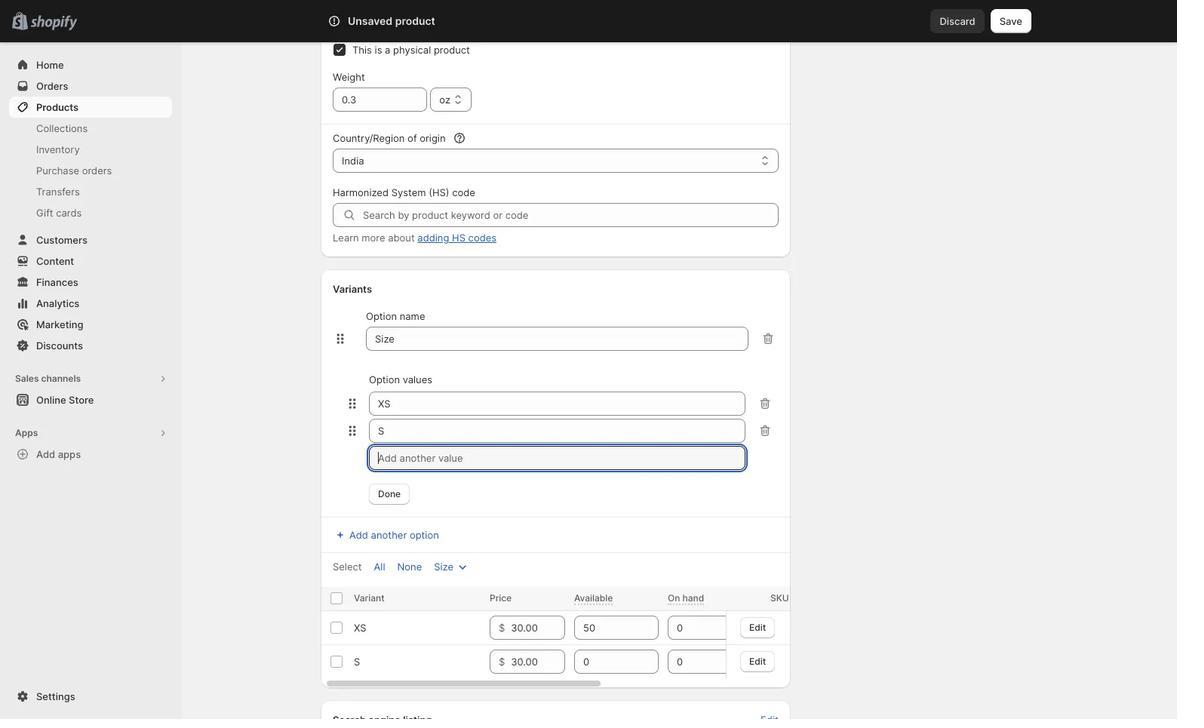 Task type: vqa. For each thing, say whether or not it's contained in the screenshot.
'tab list'
no



Task type: describe. For each thing, give the bounding box(es) containing it.
transfers link
[[9, 181, 172, 202]]

1 vertical spatial product
[[434, 44, 470, 56]]

Weight text field
[[333, 88, 427, 112]]

edit button for xs
[[741, 617, 776, 638]]

customers
[[36, 234, 87, 246]]

purchase orders
[[36, 165, 112, 177]]

analytics
[[36, 297, 79, 309]]

learn
[[333, 232, 359, 244]]

purchase orders link
[[9, 160, 172, 181]]

add another option button
[[324, 524, 448, 546]]

weight
[[333, 71, 365, 83]]

discard button
[[931, 9, 985, 33]]

variants
[[333, 283, 372, 295]]

all
[[374, 561, 385, 573]]

channels
[[41, 373, 81, 384]]

is
[[375, 44, 382, 56]]

(hs)
[[429, 186, 449, 198]]

add apps button
[[9, 444, 172, 465]]

name
[[400, 310, 425, 322]]

apps
[[15, 427, 38, 438]]

variant
[[354, 592, 385, 604]]

none button
[[388, 556, 431, 577]]

country/region of origin
[[333, 132, 446, 144]]

system
[[391, 186, 426, 198]]

size button
[[425, 556, 479, 577]]

apps button
[[9, 423, 172, 444]]

collections
[[36, 122, 88, 134]]

this
[[352, 44, 372, 56]]

Add another value text field
[[369, 446, 745, 470]]

discard
[[940, 15, 976, 27]]

about
[[388, 232, 415, 244]]

settings
[[36, 690, 75, 703]]

shipping
[[333, 20, 375, 32]]

Color text field
[[366, 327, 748, 351]]

finances link
[[9, 272, 172, 293]]

options element for "edit" button associated with xs
[[354, 622, 366, 634]]

none
[[397, 561, 422, 573]]

analytics link
[[9, 293, 172, 314]]

discounts link
[[9, 335, 172, 356]]

values
[[403, 374, 432, 386]]

online store
[[36, 394, 94, 406]]

settings link
[[9, 686, 172, 707]]

customers link
[[9, 229, 172, 251]]

unsaved
[[348, 14, 393, 27]]

add for add apps
[[36, 448, 55, 460]]

content
[[36, 255, 74, 267]]

code
[[452, 186, 475, 198]]

select
[[333, 561, 362, 573]]

shopify image
[[30, 16, 77, 31]]

sku
[[770, 592, 789, 604]]

done button
[[369, 484, 410, 505]]

of
[[408, 132, 417, 144]]

content link
[[9, 251, 172, 272]]

options element for s "edit" button
[[354, 656, 360, 668]]

option name
[[366, 310, 425, 322]]

transfers
[[36, 186, 80, 198]]

discounts
[[36, 340, 83, 352]]

$ for xs
[[499, 622, 505, 634]]

products
[[36, 101, 79, 113]]

available
[[574, 592, 613, 604]]

option values
[[369, 374, 432, 386]]

save button
[[991, 9, 1032, 33]]

collections link
[[9, 118, 172, 139]]

more
[[362, 232, 385, 244]]

sales channels button
[[9, 368, 172, 389]]

0 vertical spatial product
[[395, 14, 435, 27]]

option for option name
[[366, 310, 397, 322]]



Task type: locate. For each thing, give the bounding box(es) containing it.
gift cards link
[[9, 202, 172, 223]]

0 vertical spatial options element
[[354, 622, 366, 634]]

marketing link
[[9, 314, 172, 335]]

2 edit button from the top
[[741, 651, 776, 672]]

done
[[378, 488, 401, 500]]

sales channels
[[15, 373, 81, 384]]

sales
[[15, 373, 39, 384]]

$
[[499, 622, 505, 634], [499, 656, 505, 668]]

add apps
[[36, 448, 81, 460]]

physical
[[393, 44, 431, 56]]

options element down xs
[[354, 656, 360, 668]]

1 options element from the top
[[354, 622, 366, 634]]

product right physical at the left of the page
[[434, 44, 470, 56]]

adding hs codes link
[[418, 232, 497, 244]]

1 vertical spatial add
[[349, 529, 368, 541]]

adding
[[418, 232, 449, 244]]

inventory link
[[9, 139, 172, 160]]

orders link
[[9, 75, 172, 97]]

country/region
[[333, 132, 405, 144]]

orders
[[82, 165, 112, 177]]

add left "another"
[[349, 529, 368, 541]]

edit button for s
[[741, 651, 776, 672]]

1 vertical spatial option
[[369, 374, 400, 386]]

add inside button
[[36, 448, 55, 460]]

edit for s
[[750, 655, 766, 667]]

options element
[[354, 622, 366, 634], [354, 656, 360, 668]]

1 vertical spatial $ text field
[[511, 650, 565, 674]]

1 $ from the top
[[499, 622, 505, 634]]

hand
[[683, 592, 704, 604]]

online
[[36, 394, 66, 406]]

1 horizontal spatial add
[[349, 529, 368, 541]]

gift
[[36, 207, 53, 219]]

option left name on the left top of page
[[366, 310, 397, 322]]

0 vertical spatial $ text field
[[511, 616, 565, 640]]

search
[[395, 15, 427, 27]]

0 vertical spatial option
[[366, 310, 397, 322]]

$ for s
[[499, 656, 505, 668]]

on
[[668, 592, 680, 604]]

codes
[[468, 232, 497, 244]]

1 vertical spatial edit
[[750, 655, 766, 667]]

another
[[371, 529, 407, 541]]

save
[[1000, 15, 1023, 27]]

add another option
[[349, 529, 439, 541]]

harmonized
[[333, 186, 389, 198]]

online store link
[[9, 389, 172, 411]]

1 edit button from the top
[[741, 617, 776, 638]]

Harmonized System (HS) code text field
[[363, 203, 779, 227]]

cards
[[56, 207, 82, 219]]

marketing
[[36, 318, 83, 331]]

None number field
[[574, 616, 636, 640], [668, 616, 730, 640], [574, 650, 636, 674], [668, 650, 730, 674], [574, 616, 636, 640], [668, 616, 730, 640], [574, 650, 636, 674], [668, 650, 730, 674]]

oz
[[439, 94, 451, 106]]

orders
[[36, 80, 68, 92]]

home link
[[9, 54, 172, 75]]

edit for xs
[[750, 621, 766, 633]]

product up physical at the left of the page
[[395, 14, 435, 27]]

$ text field for xs
[[511, 616, 565, 640]]

learn more about adding hs codes
[[333, 232, 497, 244]]

options element down variant
[[354, 622, 366, 634]]

$ text field for s
[[511, 650, 565, 674]]

price
[[490, 592, 512, 604]]

2 edit from the top
[[750, 655, 766, 667]]

option
[[410, 529, 439, 541]]

$ text field
[[511, 616, 565, 640], [511, 650, 565, 674]]

xs
[[354, 622, 366, 634]]

store
[[69, 394, 94, 406]]

home
[[36, 59, 64, 71]]

0 vertical spatial $
[[499, 622, 505, 634]]

edit button
[[741, 617, 776, 638], [741, 651, 776, 672]]

1 $ text field from the top
[[511, 616, 565, 640]]

0 vertical spatial add
[[36, 448, 55, 460]]

options element containing s
[[354, 656, 360, 668]]

1 vertical spatial options element
[[354, 656, 360, 668]]

1 vertical spatial $
[[499, 656, 505, 668]]

this is a physical product
[[352, 44, 470, 56]]

options element containing xs
[[354, 622, 366, 634]]

origin
[[420, 132, 446, 144]]

add inside button
[[349, 529, 368, 541]]

on hand
[[668, 592, 704, 604]]

inventory
[[36, 143, 80, 155]]

add for add another option
[[349, 529, 368, 541]]

size
[[434, 561, 454, 573]]

None text field
[[369, 392, 745, 416], [369, 419, 745, 443], [369, 392, 745, 416], [369, 419, 745, 443]]

add
[[36, 448, 55, 460], [349, 529, 368, 541]]

0 vertical spatial edit button
[[741, 617, 776, 638]]

a
[[385, 44, 390, 56]]

finances
[[36, 276, 78, 288]]

s
[[354, 656, 360, 668]]

option left "values"
[[369, 374, 400, 386]]

2 options element from the top
[[354, 656, 360, 668]]

all button
[[365, 556, 394, 577]]

2 $ from the top
[[499, 656, 505, 668]]

hs
[[452, 232, 466, 244]]

0 horizontal spatial add
[[36, 448, 55, 460]]

add left apps
[[36, 448, 55, 460]]

product
[[395, 14, 435, 27], [434, 44, 470, 56]]

online store button
[[0, 389, 181, 411]]

apps
[[58, 448, 81, 460]]

unsaved product
[[348, 14, 435, 27]]

option for option values
[[369, 374, 400, 386]]

0 vertical spatial edit
[[750, 621, 766, 633]]

harmonized system (hs) code
[[333, 186, 475, 198]]

search button
[[370, 9, 807, 33]]

products link
[[9, 97, 172, 118]]

purchase
[[36, 165, 79, 177]]

india
[[342, 155, 364, 167]]

gift cards
[[36, 207, 82, 219]]

2 $ text field from the top
[[511, 650, 565, 674]]

option
[[366, 310, 397, 322], [369, 374, 400, 386]]

1 edit from the top
[[750, 621, 766, 633]]

1 vertical spatial edit button
[[741, 651, 776, 672]]



